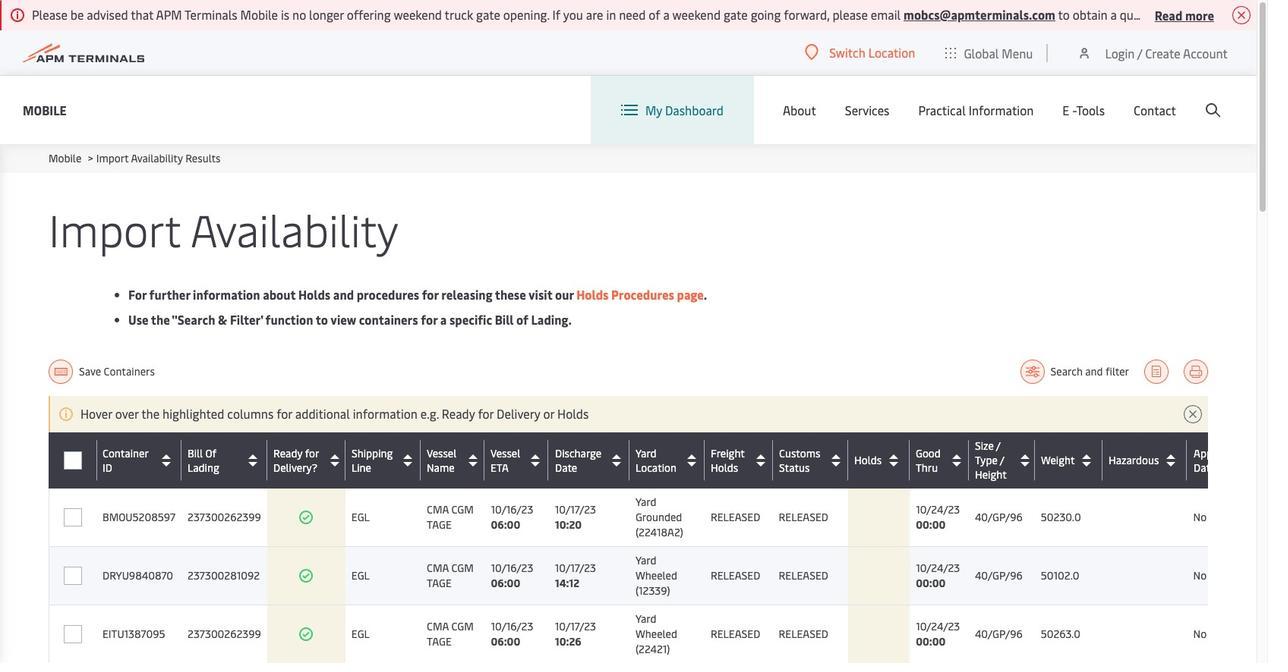 Task type: locate. For each thing, give the bounding box(es) containing it.
mobcs@apmterminals.com
[[904, 6, 1056, 23]]

wheeled for (12339)
[[636, 569, 677, 583]]

no for 50230.0
[[1194, 510, 1207, 525]]

1 vertical spatial no
[[1194, 569, 1207, 583]]

''search
[[172, 311, 215, 328]]

holds
[[298, 286, 331, 303], [577, 286, 609, 303], [558, 406, 589, 422], [854, 453, 882, 468], [854, 454, 882, 468], [711, 461, 738, 475], [711, 461, 738, 475]]

yard inside yard wheeled (22421)
[[636, 612, 657, 627]]

2 size from the left
[[975, 439, 994, 454]]

3 egl from the top
[[352, 627, 370, 642]]

container for ready for delivery? button associated with shipping line button corresponding to vessel name button corresponding to yard location button associated with "customs status" button associated with second 'size / type / height' button bill of lading button
[[103, 446, 148, 461]]

1 10/16/23 from the top
[[491, 503, 534, 517]]

availability left results
[[131, 151, 183, 166]]

shipping line button for vessel name button corresponding to yard location button associated with "customs status" button associated with second 'size / type / height' button
[[352, 446, 417, 475]]

hazardous button
[[1109, 449, 1184, 473], [1109, 449, 1183, 473]]

2 discharge date from the left
[[555, 446, 602, 475]]

to left view
[[316, 311, 328, 328]]

2 10/24/23 from the top
[[916, 561, 960, 576]]

00:00 for 50230.0
[[916, 518, 946, 532]]

customs
[[779, 446, 820, 461], [779, 446, 821, 461]]

1 ready for delivery? button from the left
[[273, 446, 342, 475]]

1 vertical spatial 10/16/23 06:00
[[491, 561, 534, 591]]

237300262399 for bmou5208597
[[188, 510, 261, 525]]

3 date from the left
[[555, 461, 577, 475]]

1 horizontal spatial and
[[1086, 365, 1103, 379]]

1 vertical spatial 10/24/23
[[916, 561, 960, 576]]

2 appointment date from the left
[[1194, 446, 1257, 475]]

container id for yard location button corresponding to "customs status" button related to 1st 'size / type / height' button from the left's vessel name button
[[103, 446, 148, 475]]

10/17/23 up 14:12
[[555, 561, 596, 576]]

yard location for yard location button corresponding to "customs status" button related to 1st 'size / type / height' button from the left
[[636, 446, 677, 475]]

1 horizontal spatial gate
[[724, 6, 748, 23]]

10/16/23 06:00 left 10:20 on the left of page
[[491, 503, 534, 532]]

1 date from the left
[[555, 461, 577, 475]]

10/24/23 00:00 for 50230.0
[[916, 503, 960, 532]]

0 vertical spatial 10/17/23
[[555, 503, 596, 517]]

2 yard location from the left
[[636, 446, 677, 475]]

2 no from the top
[[1194, 569, 1207, 583]]

2 egl from the top
[[352, 569, 370, 583]]

login
[[1105, 44, 1135, 61]]

1 vertical spatial tage
[[427, 577, 452, 591]]

additional
[[295, 406, 350, 422]]

1 shipping line button from the left
[[352, 446, 417, 475]]

2 appointment date button from the left
[[1194, 446, 1268, 475]]

10/16/23 for 10/17/23 10:20
[[491, 503, 534, 517]]

2 vertical spatial 00:00
[[916, 635, 946, 649]]

good for holds button for "customs status" button associated with second 'size / type / height' button's good thru button
[[916, 446, 941, 461]]

3 10/24/23 from the top
[[916, 620, 960, 634]]

2 wheeled from the top
[[636, 627, 677, 642]]

ready for delivery? button for shipping line button corresponding to vessel name button corresponding to yard location button associated with "customs status" button associated with second 'size / type / height' button
[[273, 446, 342, 475]]

1 size / type / height from the left
[[975, 439, 1007, 482]]

cma cgm tage for 14:12
[[427, 561, 474, 591]]

tage for 10/17/23 14:12
[[427, 577, 452, 591]]

of for ready for delivery? button associated with shipping line button corresponding to vessel name button corresponding to yard location button associated with "customs status" button associated with second 'size / type / height' button bill of lading button
[[205, 446, 216, 461]]

1 00:00 from the top
[[916, 518, 946, 532]]

freight holds for freight holds button corresponding to yard location button corresponding to "customs status" button related to 1st 'size / type / height' button from the left
[[711, 446, 745, 475]]

0 vertical spatial 10/16/23
[[491, 503, 534, 517]]

container id
[[103, 446, 148, 475], [103, 446, 148, 475]]

status
[[779, 461, 810, 475], [779, 461, 810, 475]]

0 vertical spatial egl
[[352, 510, 370, 525]]

10/16/23 left the 10/17/23 10:20
[[491, 503, 534, 517]]

0 vertical spatial tage
[[427, 518, 452, 532]]

3 10/16/23 from the top
[[491, 620, 534, 634]]

0 vertical spatial 10/24/23 00:00
[[916, 503, 960, 532]]

ready for delivery? for ready for delivery? button associated with yard location button corresponding to "customs status" button related to 1st 'size / type / height' button from the left's vessel name button shipping line button
[[273, 446, 319, 475]]

2 vertical spatial no
[[1194, 627, 1207, 642]]

4 date from the left
[[1194, 461, 1216, 475]]

2 discharge date button from the left
[[555, 446, 626, 475]]

2 vertical spatial 40/gp/96
[[975, 627, 1023, 642]]

40/gp/96 left 50102.0
[[975, 569, 1023, 583]]

2 cgm from the top
[[451, 561, 474, 576]]

2 vertical spatial cma cgm tage
[[427, 620, 474, 649]]

2 06:00 from the top
[[491, 577, 520, 591]]

customs status
[[779, 446, 820, 475], [779, 446, 821, 475]]

2 height from the left
[[975, 468, 1007, 483]]

1 vertical spatial cgm
[[451, 561, 474, 576]]

1 yard location button from the left
[[636, 446, 701, 475]]

10/16/23 06:00 left 10:26
[[491, 620, 534, 649]]

1 10/24/23 from the top
[[916, 503, 960, 517]]

1 freight from the left
[[711, 446, 745, 461]]

2 appointment from the left
[[1194, 446, 1257, 461]]

advised
[[87, 6, 128, 23]]

2 vertical spatial cgm
[[451, 620, 474, 634]]

shipping line button for yard location button corresponding to "customs status" button related to 1st 'size / type / height' button from the left's vessel name button
[[352, 446, 417, 475]]

06:00 left 10:20 on the left of page
[[491, 518, 520, 532]]

2 status from the left
[[779, 461, 810, 475]]

2 shipping line from the left
[[352, 446, 393, 475]]

bmou5208597
[[103, 510, 176, 525]]

1 vertical spatial information
[[353, 406, 418, 422]]

customs status button for 1st 'size / type / height' button from the left
[[779, 446, 845, 475]]

be
[[70, 6, 84, 23]]

of for bill of lading button related to ready for delivery? button associated with yard location button corresponding to "customs status" button related to 1st 'size / type / height' button from the left's vessel name button shipping line button
[[205, 446, 217, 461]]

bill of lading
[[188, 446, 219, 475], [188, 446, 219, 475]]

1 freight holds button from the left
[[711, 446, 769, 475]]

1 vertical spatial ready image
[[299, 627, 314, 643]]

0 vertical spatial availability
[[131, 151, 183, 166]]

10/16/23 06:00 left 14:12
[[491, 561, 534, 591]]

10/16/23 06:00 for 14:12
[[491, 561, 534, 591]]

1 cma from the top
[[427, 503, 449, 517]]

2 vertical spatial 10/16/23 06:00
[[491, 620, 534, 649]]

a left specific
[[440, 311, 447, 328]]

0 horizontal spatial of
[[516, 311, 529, 328]]

gate right "truck"
[[476, 6, 500, 23]]

1 vertical spatial availability
[[191, 199, 399, 259]]

location for "customs status" button related to 1st 'size / type / height' button from the left
[[636, 461, 677, 475]]

06:00 left 14:12
[[491, 577, 520, 591]]

1 237300262399 from the top
[[188, 510, 261, 525]]

0 horizontal spatial gate
[[476, 6, 500, 23]]

3 06:00 from the top
[[491, 635, 520, 649]]

10/16/23 left 10/17/23 10:26
[[491, 620, 534, 634]]

2 shipping from the left
[[352, 446, 393, 461]]

yard inside yard grounded (22418a2)
[[636, 495, 657, 510]]

close image
[[1184, 406, 1202, 424]]

information up "&"
[[193, 286, 260, 303]]

1 10/17/23 from the top
[[555, 503, 596, 517]]

ready image
[[299, 510, 314, 526]]

1 vertical spatial to
[[316, 311, 328, 328]]

3 tage from the top
[[427, 635, 452, 649]]

freight holds button for yard location button associated with "customs status" button associated with second 'size / type / height' button
[[711, 446, 769, 475]]

0 horizontal spatial and
[[333, 286, 354, 303]]

0 vertical spatial of
[[649, 6, 661, 23]]

0 horizontal spatial weekend
[[394, 6, 442, 23]]

size / type / height for second 'size / type / height' button
[[975, 439, 1007, 483]]

2 type from the left
[[975, 454, 998, 468]]

0 vertical spatial cgm
[[451, 503, 474, 517]]

switch location button
[[805, 44, 916, 61]]

container id button for ready for delivery? button associated with shipping line button corresponding to vessel name button corresponding to yard location button associated with "customs status" button associated with second 'size / type / height' button bill of lading button
[[103, 446, 178, 475]]

discharge date button for yard location button associated with "customs status" button associated with second 'size / type / height' button
[[555, 446, 626, 475]]

1 customs from the left
[[779, 446, 820, 461]]

2 vertical spatial 06:00
[[491, 635, 520, 649]]

2 customs from the left
[[779, 446, 821, 461]]

0 horizontal spatial to
[[316, 311, 328, 328]]

to left obtain
[[1058, 6, 1070, 23]]

237300262399 down 237300281092
[[188, 627, 261, 642]]

2 40/gp/96 from the top
[[975, 569, 1023, 583]]

1 vertical spatial 00:00
[[916, 577, 946, 591]]

1 customs status from the left
[[779, 446, 820, 475]]

2 10/17/23 from the top
[[555, 561, 596, 576]]

mobile link
[[23, 101, 67, 120], [49, 151, 81, 166]]

vessel eta
[[491, 446, 521, 475], [491, 446, 521, 475]]

1 horizontal spatial information
[[353, 406, 418, 422]]

1 vertical spatial cma
[[427, 561, 449, 576]]

2 freight from the left
[[711, 446, 745, 461]]

3 cma from the top
[[427, 620, 449, 634]]

lading for bill of lading button related to ready for delivery? button associated with yard location button corresponding to "customs status" button related to 1st 'size / type / height' button from the left's vessel name button shipping line button
[[188, 461, 219, 475]]

a right obtain
[[1111, 6, 1117, 23]]

40/gp/96 for 50102.0
[[975, 569, 1023, 583]]

tage for 10/17/23 10:20
[[427, 518, 452, 532]]

1 size / type / height button from the left
[[975, 439, 1031, 482]]

weekend left "truck"
[[394, 6, 442, 23]]

2 line from the left
[[352, 461, 371, 475]]

10:20
[[555, 518, 582, 532]]

10/16/23
[[491, 503, 534, 517], [491, 561, 534, 576], [491, 620, 534, 634]]

cgm
[[451, 503, 474, 517], [451, 561, 474, 576], [451, 620, 474, 634]]

appointment
[[1194, 446, 1256, 461], [1194, 446, 1257, 461]]

237300262399 up 237300281092
[[188, 510, 261, 525]]

date
[[555, 461, 577, 475], [1194, 461, 1216, 475], [555, 461, 577, 475], [1194, 461, 1216, 475]]

practical information button
[[919, 76, 1034, 144]]

1 type from the left
[[975, 453, 998, 468]]

receive
[[1172, 6, 1211, 23]]

1 height from the left
[[975, 468, 1007, 482]]

contact button
[[1134, 76, 1177, 144]]

vessel
[[427, 446, 457, 461], [491, 446, 521, 461], [427, 446, 457, 461], [491, 446, 521, 461]]

wheeled up (12339)
[[636, 569, 677, 583]]

of down these in the left of the page
[[516, 311, 529, 328]]

results
[[185, 151, 221, 166]]

in
[[606, 6, 616, 23]]

tools
[[1077, 102, 1105, 118]]

availability up the about
[[191, 199, 399, 259]]

size
[[975, 439, 994, 453], [975, 439, 994, 454]]

yard for 10/17/23 10:20
[[636, 495, 657, 510]]

0 horizontal spatial information
[[193, 286, 260, 303]]

2 freight holds button from the left
[[711, 446, 769, 475]]

1 vertical spatial 10/16/23
[[491, 561, 534, 576]]

freight holds for freight holds button for yard location button associated with "customs status" button associated with second 'size / type / height' button
[[711, 446, 745, 475]]

2 customs status button from the left
[[779, 446, 845, 475]]

1 vertical spatial egl
[[352, 569, 370, 583]]

237300281092
[[188, 569, 260, 583]]

0 vertical spatial mobile
[[240, 6, 278, 23]]

0 horizontal spatial availability
[[131, 151, 183, 166]]

cgm for 10/17/23 14:12
[[451, 561, 474, 576]]

40/gp/96 left 50230.0
[[975, 510, 1023, 525]]

10/17/23 up 10:26
[[555, 620, 596, 634]]

information left e.g.
[[353, 406, 418, 422]]

1 wheeled from the top
[[636, 569, 677, 583]]

1 tage from the top
[[427, 518, 452, 532]]

freight for freight holds button corresponding to yard location button corresponding to "customs status" button related to 1st 'size / type / height' button from the left
[[711, 446, 745, 461]]

delivery? for ready for delivery? button associated with yard location button corresponding to "customs status" button related to 1st 'size / type / height' button from the left's vessel name button shipping line button
[[273, 461, 317, 475]]

yard
[[636, 446, 657, 461], [636, 446, 657, 461], [636, 495, 657, 510], [636, 554, 657, 568], [636, 612, 657, 627]]

customs status for "customs status" button related to 1st 'size / type / height' button from the left
[[779, 446, 820, 475]]

3 10/17/23 from the top
[[555, 620, 596, 634]]

06:00 for 10/17/23 10:20
[[491, 518, 520, 532]]

0 vertical spatial 10/16/23 06:00
[[491, 503, 534, 532]]

1 vertical spatial 10/17/23
[[555, 561, 596, 576]]

of right 'need'
[[649, 6, 661, 23]]

discharge date button
[[555, 446, 626, 475], [555, 446, 626, 475]]

gate left the going
[[724, 6, 748, 23]]

2 vertical spatial tage
[[427, 635, 452, 649]]

2 vertical spatial 10/24/23 00:00
[[916, 620, 960, 649]]

1 freight holds from the left
[[711, 446, 745, 475]]

availability
[[131, 151, 183, 166], [191, 199, 399, 259]]

0 vertical spatial ready image
[[299, 569, 314, 584]]

1 vertical spatial 06:00
[[491, 577, 520, 591]]

2 cma cgm tage from the top
[[427, 561, 474, 591]]

cma for 10/17/23 14:12
[[427, 561, 449, 576]]

1 horizontal spatial of
[[649, 6, 661, 23]]

None checkbox
[[63, 452, 82, 470], [64, 452, 82, 470], [63, 452, 82, 470], [64, 452, 82, 470]]

2 cma from the top
[[427, 561, 449, 576]]

size for second 'size / type / height' button
[[975, 439, 994, 454]]

import
[[96, 151, 129, 166], [49, 199, 181, 259]]

0 vertical spatial no
[[1194, 510, 1207, 525]]

about
[[783, 102, 816, 118]]

2 vertical spatial 10/16/23
[[491, 620, 534, 634]]

00:00
[[916, 518, 946, 532], [916, 577, 946, 591], [916, 635, 946, 649]]

2 yard location button from the left
[[636, 446, 701, 475]]

2 vertical spatial 10/24/23
[[916, 620, 960, 634]]

0 vertical spatial and
[[333, 286, 354, 303]]

2 vertical spatial mobile
[[49, 151, 81, 166]]

gate
[[476, 6, 500, 23], [724, 6, 748, 23]]

eta for yard location button corresponding to "customs status" button related to 1st 'size / type / height' button from the left's vessel name button
[[491, 461, 509, 475]]

egl
[[352, 510, 370, 525], [352, 569, 370, 583], [352, 627, 370, 642]]

cma cgm tage for 10:26
[[427, 620, 474, 649]]

longer
[[309, 6, 344, 23]]

10/24/23 for 50263.0
[[916, 620, 960, 634]]

a right 'need'
[[663, 6, 670, 23]]

egl for bmou5208597
[[352, 510, 370, 525]]

menu
[[1002, 44, 1033, 61]]

1 discharge from the left
[[555, 446, 602, 461]]

discharge for yard location button corresponding to "customs status" button related to 1st 'size / type / height' button from the left
[[555, 446, 602, 461]]

holds button for "customs status" button related to 1st 'size / type / height' button from the left
[[854, 449, 906, 473]]

0 vertical spatial mobile link
[[23, 101, 67, 120]]

2 10/24/23 00:00 from the top
[[916, 561, 960, 591]]

height for second 'size / type / height' button
[[975, 468, 1007, 483]]

1 weight button from the left
[[1041, 449, 1099, 473]]

2 10/16/23 from the top
[[491, 561, 534, 576]]

1 vertical spatial wheeled
[[636, 627, 677, 642]]

1 discharge date from the left
[[555, 446, 602, 475]]

import up for
[[49, 199, 181, 259]]

appointment date for 1st 'size / type / height' button from the left's appointment date button
[[1194, 446, 1256, 475]]

1 shipping from the left
[[352, 446, 393, 461]]

1 line from the left
[[352, 461, 371, 475]]

good thru for holds button for "customs status" button associated with second 'size / type / height' button
[[916, 446, 941, 475]]

ready for delivery?
[[273, 446, 319, 475], [273, 446, 319, 475]]

create
[[1146, 44, 1181, 61]]

container id for vessel name button corresponding to yard location button associated with "customs status" button associated with second 'size / type / height' button
[[103, 446, 148, 475]]

of
[[649, 6, 661, 23], [516, 311, 529, 328]]

size / type / height button
[[975, 439, 1031, 482], [975, 439, 1031, 483]]

and left filter
[[1086, 365, 1103, 379]]

0 vertical spatial 40/gp/96
[[975, 510, 1023, 525]]

freight holds button
[[711, 446, 769, 475], [711, 446, 769, 475]]

1 horizontal spatial weekend
[[673, 6, 721, 23]]

1 discharge date button from the left
[[555, 446, 626, 475]]

1 appointment from the left
[[1194, 446, 1256, 461]]

3 10/24/23 00:00 from the top
[[916, 620, 960, 649]]

over
[[115, 406, 139, 422]]

0 vertical spatial 00:00
[[916, 518, 946, 532]]

is
[[281, 6, 289, 23]]

1 vertical spatial mobile
[[23, 101, 67, 118]]

10/16/23 left '10/17/23 14:12'
[[491, 561, 534, 576]]

1 yard location from the left
[[636, 446, 677, 475]]

1 40/gp/96 from the top
[[975, 510, 1023, 525]]

0 vertical spatial cma cgm tage
[[427, 503, 474, 532]]

appointment for second 'size / type / height' button's appointment date button
[[1194, 446, 1257, 461]]

3 cma cgm tage from the top
[[427, 620, 474, 649]]

appointment date button for second 'size / type / height' button
[[1194, 446, 1268, 475]]

close alert image
[[1233, 6, 1251, 24]]

2 freight holds from the left
[[711, 446, 745, 475]]

name for vessel name button corresponding to yard location button associated with "customs status" button associated with second 'size / type / height' button
[[427, 461, 455, 475]]

global
[[964, 44, 999, 61]]

10/17/23 up 10:20 on the left of page
[[555, 503, 596, 517]]

further
[[149, 286, 190, 303]]

bill for 1st 'size / type / height' button from the left
[[188, 446, 203, 461]]

1 no from the top
[[1194, 510, 1207, 525]]

terminals
[[185, 6, 237, 23]]

3 cgm from the top
[[451, 620, 474, 634]]

2 size / type / height from the left
[[975, 439, 1007, 483]]

thru
[[916, 461, 938, 475], [916, 461, 938, 475]]

1 vertical spatial 40/gp/96
[[975, 569, 1023, 583]]

holds button
[[854, 449, 906, 473], [854, 449, 906, 473]]

freight
[[711, 446, 745, 461], [711, 446, 745, 461]]

2 tage from the top
[[427, 577, 452, 591]]

0 vertical spatial cma
[[427, 503, 449, 517]]

2 vertical spatial cma
[[427, 620, 449, 634]]

the right the use
[[151, 311, 170, 328]]

2 date from the left
[[1194, 461, 1216, 475]]

and inside button
[[1086, 365, 1103, 379]]

dashboard
[[665, 102, 724, 118]]

line for yard location button corresponding to "customs status" button related to 1st 'size / type / height' button from the left's vessel name button shipping line button
[[352, 461, 371, 475]]

bill of lading button for ready for delivery? button associated with yard location button corresponding to "customs status" button related to 1st 'size / type / height' button from the left's vessel name button shipping line button
[[188, 446, 263, 475]]

1 delivery? from the left
[[273, 461, 317, 475]]

hover over the highlighted columns for additional information e.g. ready for delivery or holds
[[81, 406, 589, 422]]

1 egl from the top
[[352, 510, 370, 525]]

1 vertical spatial 237300262399
[[188, 627, 261, 642]]

10/24/23 00:00 for 50263.0
[[916, 620, 960, 649]]

type
[[975, 453, 998, 468], [975, 454, 998, 468]]

1 horizontal spatial to
[[1058, 6, 1070, 23]]

delivery?
[[273, 461, 317, 475], [273, 461, 318, 475]]

3 10/16/23 06:00 from the top
[[491, 620, 534, 649]]

3 no from the top
[[1194, 627, 1207, 642]]

thru for holds button for "customs status" button associated with second 'size / type / height' button
[[916, 461, 938, 475]]

1 10/24/23 00:00 from the top
[[916, 503, 960, 532]]

weight button for 1st 'size / type / height' button from the left
[[1041, 449, 1099, 473]]

10/16/23 06:00
[[491, 503, 534, 532], [491, 561, 534, 591], [491, 620, 534, 649]]

ready image
[[299, 569, 314, 584], [299, 627, 314, 643]]

3 40/gp/96 from the top
[[975, 627, 1023, 642]]

aler
[[1251, 6, 1268, 23]]

delivery? for ready for delivery? button associated with shipping line button corresponding to vessel name button corresponding to yard location button associated with "customs status" button associated with second 'size / type / height' button
[[273, 461, 318, 475]]

1 appointment date button from the left
[[1194, 446, 1268, 475]]

the right over
[[141, 406, 160, 422]]

weekend right 'need'
[[673, 6, 721, 23]]

weight
[[1041, 453, 1075, 468], [1041, 454, 1075, 468]]

1 vertical spatial and
[[1086, 365, 1103, 379]]

40/gp/96 for 50263.0
[[975, 627, 1023, 642]]

information
[[193, 286, 260, 303], [353, 406, 418, 422]]

0 vertical spatial 237300262399
[[188, 510, 261, 525]]

2 weight button from the left
[[1041, 449, 1099, 473]]

import right >
[[96, 151, 129, 166]]

1 vertical spatial 10/24/23 00:00
[[916, 561, 960, 591]]

cma for 10/17/23 10:26
[[427, 620, 449, 634]]

2 customs status from the left
[[779, 446, 821, 475]]

40/gp/96 left the 50263.0
[[975, 627, 1023, 642]]

06:00 left 10:26
[[491, 635, 520, 649]]

vessel eta button
[[491, 446, 545, 475], [491, 446, 545, 475]]

yard inside yard wheeled (12339)
[[636, 554, 657, 568]]

2 237300262399 from the top
[[188, 627, 261, 642]]

bill of lading button
[[188, 446, 263, 475], [188, 446, 264, 475]]

2 weekend from the left
[[673, 6, 721, 23]]

wheeled up (22421)
[[636, 627, 677, 642]]

0 vertical spatial information
[[193, 286, 260, 303]]

wheeled
[[636, 569, 677, 583], [636, 627, 677, 642]]

1 customs status button from the left
[[779, 446, 845, 475]]

0 vertical spatial 06:00
[[491, 518, 520, 532]]

weight button
[[1041, 449, 1099, 473], [1041, 449, 1099, 473]]

no for 50263.0
[[1194, 627, 1207, 642]]

2 vertical spatial 10/17/23
[[555, 620, 596, 634]]

None checkbox
[[64, 509, 82, 527], [64, 567, 82, 586], [64, 626, 82, 644], [64, 509, 82, 527], [64, 567, 82, 586], [64, 626, 82, 644]]

10/17/23 for 10:20
[[555, 503, 596, 517]]

2 vertical spatial egl
[[352, 627, 370, 642]]

search
[[1051, 365, 1083, 379]]

0 vertical spatial wheeled
[[636, 569, 677, 583]]

please be advised that apm terminals mobile is no longer offering weekend truck gate opening. if you are in need of a weekend gate going forward, please email mobcs@apmterminals.com to obtain a quote. to receive future aler
[[32, 6, 1268, 23]]

2 ready image from the top
[[299, 627, 314, 643]]

good for "customs status" button related to 1st 'size / type / height' button from the left's holds button's good thru button
[[916, 446, 941, 461]]

2 discharge from the left
[[555, 446, 602, 461]]

0 vertical spatial 10/24/23
[[916, 503, 960, 517]]

2 00:00 from the top
[[916, 577, 946, 591]]

2 ready for delivery? button from the left
[[273, 446, 342, 475]]

services
[[845, 102, 890, 118]]

ready image for 237300281092
[[299, 569, 314, 584]]

and up view
[[333, 286, 354, 303]]

1 cma cgm tage from the top
[[427, 503, 474, 532]]

1 vertical spatial cma cgm tage
[[427, 561, 474, 591]]



Task type: vqa. For each thing, say whether or not it's contained in the screenshot.
progress
no



Task type: describe. For each thing, give the bounding box(es) containing it.
hazardous button for weight button associated with 1st 'size / type / height' button from the left
[[1109, 449, 1184, 473]]

50263.0
[[1041, 627, 1081, 642]]

global menu button
[[931, 30, 1049, 76]]

1 vertical spatial of
[[516, 311, 529, 328]]

height for 1st 'size / type / height' button from the left
[[975, 468, 1007, 482]]

vessel name for yard location button corresponding to "customs status" button related to 1st 'size / type / height' button from the left's vessel name button
[[427, 446, 457, 475]]

read more
[[1155, 6, 1215, 23]]

appointment date button for 1st 'size / type / height' button from the left
[[1194, 446, 1268, 475]]

switch
[[830, 44, 866, 61]]

yard wheeled (12339)
[[636, 554, 677, 599]]

40/gp/96 for 50230.0
[[975, 510, 1023, 525]]

50102.0
[[1041, 569, 1080, 583]]

ready for delivery? button for yard location button corresponding to "customs status" button related to 1st 'size / type / height' button from the left's vessel name button shipping line button
[[273, 446, 342, 475]]

my dashboard button
[[621, 76, 724, 144]]

2 horizontal spatial a
[[1111, 6, 1117, 23]]

procedures
[[611, 286, 674, 303]]

10:26
[[555, 635, 582, 649]]

1 vertical spatial the
[[141, 406, 160, 422]]

-
[[1073, 102, 1077, 118]]

shipping line for shipping line button corresponding to vessel name button corresponding to yard location button associated with "customs status" button associated with second 'size / type / height' button
[[352, 446, 393, 475]]

mobile for mobile > import availability results
[[49, 151, 81, 166]]

10/24/23 00:00 for 50102.0
[[916, 561, 960, 591]]

good thru button for holds button for "customs status" button associated with second 'size / type / height' button
[[916, 446, 965, 475]]

10/16/23 06:00 for 10:26
[[491, 620, 534, 649]]

e -tools button
[[1063, 76, 1105, 144]]

bill of lading for yard location button corresponding to "customs status" button related to 1st 'size / type / height' button from the left's vessel name button
[[188, 446, 219, 475]]

holds button for "customs status" button associated with second 'size / type / height' button
[[854, 449, 906, 473]]

these
[[495, 286, 526, 303]]

1 horizontal spatial availability
[[191, 199, 399, 259]]

shipping for shipping line button corresponding to vessel name button corresponding to yard location button associated with "customs status" button associated with second 'size / type / height' button
[[352, 446, 393, 461]]

function
[[265, 311, 313, 328]]

1 horizontal spatial a
[[663, 6, 670, 23]]

if
[[553, 6, 561, 23]]

login / create account
[[1105, 44, 1228, 61]]

containers
[[104, 365, 155, 379]]

filter'
[[230, 311, 263, 328]]

use the ''search & filter' function to view containers for a specific bill of lading.
[[128, 311, 572, 328]]

about button
[[783, 76, 816, 144]]

06:00 for 10/17/23 14:12
[[491, 577, 520, 591]]

customs for "customs status" button related to 1st 'size / type / height' button from the left
[[779, 446, 820, 461]]

2 size / type / height button from the left
[[975, 439, 1031, 483]]

my
[[646, 102, 662, 118]]

contact
[[1134, 102, 1177, 118]]

shipping line for yard location button corresponding to "customs status" button related to 1st 'size / type / height' button from the left's vessel name button shipping line button
[[352, 446, 393, 475]]

services button
[[845, 76, 890, 144]]

bill for second 'size / type / height' button
[[188, 446, 203, 461]]

my dashboard
[[646, 102, 724, 118]]

(22421)
[[636, 643, 670, 657]]

vessel eta for yard location button corresponding to "customs status" button related to 1st 'size / type / height' button from the left's vessel name button
[[491, 446, 521, 475]]

going
[[751, 6, 781, 23]]

vessel name button for yard location button associated with "customs status" button associated with second 'size / type / height' button
[[427, 446, 481, 475]]

more
[[1186, 6, 1215, 23]]

for
[[128, 286, 147, 303]]

e
[[1063, 102, 1070, 118]]

container for bill of lading button related to ready for delivery? button associated with yard location button corresponding to "customs status" button related to 1st 'size / type / height' button from the left's vessel name button shipping line button
[[103, 446, 148, 461]]

no for 50102.0
[[1194, 569, 1207, 583]]

save
[[79, 365, 101, 379]]

save containers
[[79, 365, 165, 379]]

hazardous button for second 'size / type / height' button weight button
[[1109, 449, 1183, 473]]

read more button
[[1155, 5, 1215, 24]]

1 vertical spatial import
[[49, 199, 181, 259]]

dryu9840870
[[103, 569, 173, 583]]

id for bill of lading button related to ready for delivery? button associated with yard location button corresponding to "customs status" button related to 1st 'size / type / height' button from the left's vessel name button shipping line button
[[103, 461, 112, 475]]

(22418a2)
[[636, 526, 684, 540]]

tage for 10/17/23 10:26
[[427, 635, 452, 649]]

yard grounded (22418a2)
[[636, 495, 684, 540]]

1 status from the left
[[779, 461, 810, 475]]

eitu1387095
[[103, 627, 165, 642]]

freight for freight holds button for yard location button associated with "customs status" button associated with second 'size / type / height' button
[[711, 446, 745, 461]]

weight button for second 'size / type / height' button
[[1041, 449, 1099, 473]]

future
[[1214, 6, 1248, 23]]

0 vertical spatial import
[[96, 151, 129, 166]]

delivery
[[497, 406, 541, 422]]

appointment date for second 'size / type / height' button's appointment date button
[[1194, 446, 1257, 475]]

mobile > import availability results
[[49, 151, 221, 166]]

search and filter
[[1051, 365, 1129, 379]]

hazardous for 1st 'size / type / height' button from the left's appointment date button
[[1109, 453, 1160, 468]]

e.g.
[[421, 406, 439, 422]]

page
[[677, 286, 704, 303]]

holds procedures page link
[[577, 286, 704, 303]]

size for 1st 'size / type / height' button from the left
[[975, 439, 994, 453]]

0 horizontal spatial a
[[440, 311, 447, 328]]

you
[[563, 6, 583, 23]]

account
[[1183, 44, 1228, 61]]

egl for eitu1387095
[[352, 627, 370, 642]]

are
[[586, 6, 603, 23]]

10/16/23 for 10/17/23 14:12
[[491, 561, 534, 576]]

.
[[704, 286, 707, 303]]

yard wheeled (22421)
[[636, 612, 677, 657]]

opening.
[[503, 6, 550, 23]]

ready image for 237300262399
[[299, 627, 314, 643]]

discharge date button for yard location button corresponding to "customs status" button related to 1st 'size / type / height' button from the left
[[555, 446, 626, 475]]

about
[[263, 286, 296, 303]]

customs for "customs status" button associated with second 'size / type / height' button
[[779, 446, 821, 461]]

00:00 for 50263.0
[[916, 635, 946, 649]]

good thru for "customs status" button related to 1st 'size / type / height' button from the left's holds button
[[916, 446, 941, 475]]

vessel name button for yard location button corresponding to "customs status" button related to 1st 'size / type / height' button from the left
[[427, 446, 481, 475]]

truck
[[445, 6, 473, 23]]

that
[[131, 6, 154, 23]]

search and filter button
[[1021, 360, 1129, 384]]

customs status for "customs status" button associated with second 'size / type / height' button
[[779, 446, 821, 475]]

information
[[969, 102, 1034, 118]]

1 gate from the left
[[476, 6, 500, 23]]

06:00 for 10/17/23 10:26
[[491, 635, 520, 649]]

location for "customs status" button associated with second 'size / type / height' button
[[636, 461, 677, 475]]

login / create account link
[[1077, 30, 1228, 75]]

forward,
[[784, 6, 830, 23]]

10/17/23 14:12
[[555, 561, 596, 591]]

1 weekend from the left
[[394, 6, 442, 23]]

name for yard location button corresponding to "customs status" button related to 1st 'size / type / height' button from the left's vessel name button
[[427, 461, 455, 475]]

procedures
[[357, 286, 419, 303]]

bill of lading for vessel name button corresponding to yard location button associated with "customs status" button associated with second 'size / type / height' button
[[188, 446, 219, 475]]

freight holds button for yard location button corresponding to "customs status" button related to 1st 'size / type / height' button from the left
[[711, 446, 769, 475]]

237300262399 for eitu1387095
[[188, 627, 261, 642]]

cgm for 10/17/23 10:26
[[451, 620, 474, 634]]

thru for "customs status" button related to 1st 'size / type / height' button from the left's holds button
[[916, 461, 938, 475]]

our
[[555, 286, 574, 303]]

hover
[[81, 406, 112, 422]]

highlighted
[[163, 406, 224, 422]]

discharge date for discharge date button related to yard location button corresponding to "customs status" button related to 1st 'size / type / height' button from the left
[[555, 446, 602, 475]]

yard location button for "customs status" button associated with second 'size / type / height' button
[[636, 446, 701, 475]]

mobcs@apmterminals.com link
[[904, 6, 1056, 23]]

2 gate from the left
[[724, 6, 748, 23]]

10/17/23 for 14:12
[[555, 561, 596, 576]]

10/17/23 10:26
[[555, 620, 596, 649]]

(12339)
[[636, 584, 670, 599]]

&
[[218, 311, 227, 328]]

vessel eta for vessel name button corresponding to yard location button associated with "customs status" button associated with second 'size / type / height' button
[[491, 446, 521, 475]]

yard for 10/17/23 14:12
[[636, 554, 657, 568]]

10/17/23 10:20
[[555, 503, 596, 532]]

please
[[32, 6, 67, 23]]

customs status button for second 'size / type / height' button
[[779, 446, 845, 475]]

2 weight from the left
[[1041, 454, 1075, 468]]

id for ready for delivery? button associated with shipping line button corresponding to vessel name button corresponding to yard location button associated with "customs status" button associated with second 'size / type / height' button bill of lading button
[[103, 461, 112, 475]]

email
[[871, 6, 901, 23]]

50230.0
[[1041, 510, 1081, 525]]

container id button for bill of lading button related to ready for delivery? button associated with yard location button corresponding to "customs status" button related to 1st 'size / type / height' button from the left's vessel name button shipping line button
[[103, 446, 178, 475]]

cma for 10/17/23 10:20
[[427, 503, 449, 517]]

line for shipping line button corresponding to vessel name button corresponding to yard location button associated with "customs status" button associated with second 'size / type / height' button
[[352, 461, 371, 475]]

obtain
[[1073, 6, 1108, 23]]

size / type / height for 1st 'size / type / height' button from the left
[[975, 439, 1007, 482]]

lading.
[[531, 311, 572, 328]]

1 vertical spatial mobile link
[[49, 151, 81, 166]]

view
[[331, 311, 356, 328]]

or
[[543, 406, 555, 422]]

10/24/23 for 50102.0
[[916, 561, 960, 576]]

save containers button
[[49, 360, 165, 384]]

0 vertical spatial to
[[1058, 6, 1070, 23]]

discharge for yard location button associated with "customs status" button associated with second 'size / type / height' button
[[555, 446, 602, 461]]

cma cgm tage for 10:20
[[427, 503, 474, 532]]

10/16/23 06:00 for 10:20
[[491, 503, 534, 532]]

releasing
[[441, 286, 493, 303]]

quote. to
[[1120, 6, 1169, 23]]

lading for ready for delivery? button associated with shipping line button corresponding to vessel name button corresponding to yard location button associated with "customs status" button associated with second 'size / type / height' button bill of lading button
[[188, 461, 219, 475]]

type for second 'size / type / height' button
[[975, 454, 998, 468]]

hazardous for second 'size / type / height' button's appointment date button
[[1109, 454, 1159, 468]]

yard location button for "customs status" button related to 1st 'size / type / height' button from the left
[[636, 446, 701, 475]]

no
[[292, 6, 306, 23]]

global menu
[[964, 44, 1033, 61]]

need
[[619, 6, 646, 23]]

eta for vessel name button corresponding to yard location button associated with "customs status" button associated with second 'size / type / height' button
[[491, 461, 509, 475]]

0 vertical spatial the
[[151, 311, 170, 328]]

1 weight from the left
[[1041, 453, 1075, 468]]

vessel name for vessel name button corresponding to yard location button associated with "customs status" button associated with second 'size / type / height' button
[[427, 446, 457, 475]]

ready for delivery? for ready for delivery? button associated with shipping line button corresponding to vessel name button corresponding to yard location button associated with "customs status" button associated with second 'size / type / height' button
[[273, 446, 319, 475]]

discharge date for discharge date button for yard location button associated with "customs status" button associated with second 'size / type / height' button
[[555, 446, 602, 475]]

>
[[88, 151, 93, 166]]



